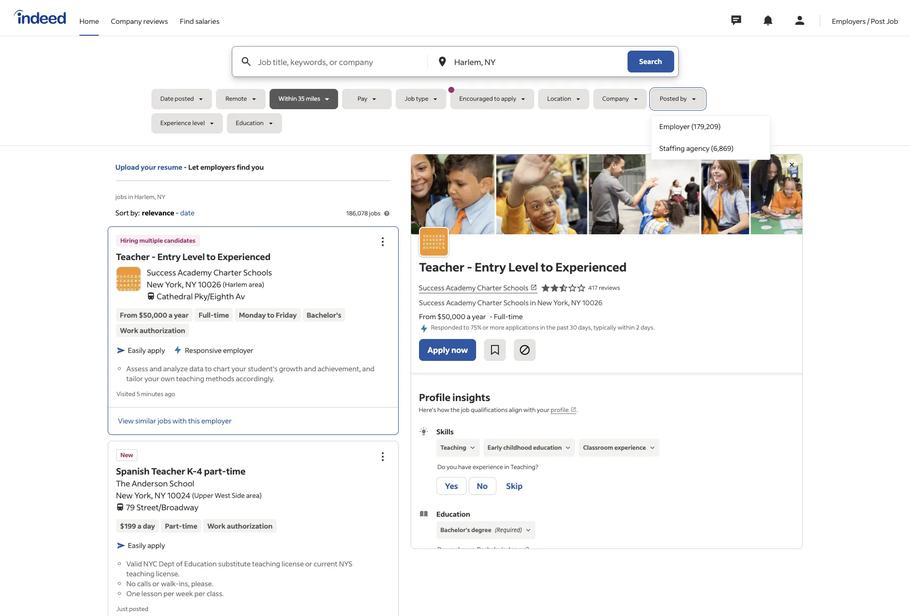 Task type: locate. For each thing, give the bounding box(es) containing it.
pay button
[[343, 89, 392, 109]]

days,
[[578, 324, 593, 331]]

entry up success academy charter schools link
[[475, 259, 506, 275]]

no up one
[[126, 579, 136, 589]]

do up yes
[[438, 464, 446, 471]]

experienced up 417 on the right of page
[[556, 259, 627, 275]]

apply now button
[[419, 339, 476, 361]]

1 vertical spatial easily
[[128, 541, 146, 550]]

the left job
[[451, 406, 460, 414]]

with right align
[[524, 406, 536, 414]]

0 horizontal spatial year
[[174, 311, 189, 320]]

0 vertical spatial schools
[[243, 267, 272, 278]]

teaching inside assess and analyze data to chart your student's growth and achievement, and tailor your own teaching methods accordingly.
[[176, 374, 204, 384]]

to left friday
[[267, 311, 275, 320]]

( inside 'success academy charter schools new york, ny 10026 ( harlem area )'
[[223, 280, 225, 289]]

missing qualification image for teaching
[[468, 444, 477, 453]]

0 horizontal spatial missing qualification image
[[468, 444, 477, 453]]

( inside the anderson school new york, ny 10024 ( upper west side area )
[[192, 491, 194, 500]]

1 do from the top
[[438, 464, 446, 471]]

1 job actions menu is collapsed image from the top
[[377, 236, 389, 248]]

easily apply up nyc
[[128, 541, 165, 550]]

easily apply up assess
[[128, 346, 165, 355]]

0 vertical spatial education
[[236, 119, 264, 127]]

1 vertical spatial work
[[207, 521, 226, 531]]

how
[[438, 406, 450, 414]]

home
[[79, 16, 99, 26]]

skip
[[506, 481, 523, 491]]

education down yes button
[[437, 510, 470, 519]]

you
[[252, 162, 264, 172], [447, 464, 457, 471], [447, 546, 457, 554]]

or up lesson
[[153, 579, 160, 589]]

this
[[188, 416, 200, 426]]

bachelor's up do you have a bachelor's degree ?
[[441, 527, 470, 534]]

a down bachelor's degree (required)
[[473, 546, 476, 554]]

transit information image
[[116, 502, 124, 511]]

1 vertical spatial jobs
[[369, 210, 381, 217]]

- down 'multiple' at the top
[[152, 251, 156, 263]]

similar
[[135, 416, 156, 426]]

schools up applications
[[504, 298, 529, 307]]

1 horizontal spatial bachelor's
[[441, 527, 470, 534]]

date posted button
[[151, 89, 212, 109]]

teaching down early childhood education
[[511, 464, 536, 471]]

teacher down the hiring
[[116, 251, 150, 263]]

1 horizontal spatial ?
[[536, 464, 538, 471]]

classroom experience button
[[579, 439, 660, 457]]

from $50,000 a year
[[120, 311, 189, 320]]

work down the from $50,000 a year
[[120, 326, 138, 336]]

hiring multiple candidates
[[120, 237, 196, 245]]

posted right date
[[175, 95, 194, 103]]

(
[[223, 280, 225, 289], [192, 491, 194, 500]]

apply up assess
[[148, 346, 165, 355]]

education inside 'valid nyc dept of education substitute teaching license or current nys teaching license. no calls or walk-ins, please. one lesson per week per class.'
[[184, 559, 217, 569]]

student's
[[248, 364, 278, 374]]

search: Job title, keywords, or company text field
[[256, 47, 427, 77]]

schools inside 'success academy charter schools new york, ny 10026 ( harlem area )'
[[243, 267, 272, 278]]

have down teaching 'button'
[[458, 464, 472, 471]]

days.
[[641, 324, 655, 331]]

2 horizontal spatial missing qualification image
[[564, 444, 573, 453]]

) right harlem
[[262, 280, 264, 289]]

teaching down data
[[176, 374, 204, 384]]

per down please.
[[194, 589, 205, 598]]

0 vertical spatial 10026
[[198, 279, 221, 290]]

1 horizontal spatial teaching
[[176, 374, 204, 384]]

0 horizontal spatial 10026
[[198, 279, 221, 290]]

one
[[126, 589, 140, 598]]

0 horizontal spatial degree
[[471, 527, 492, 534]]

a up 75%
[[467, 312, 471, 321]]

2 vertical spatial apply
[[148, 541, 165, 550]]

1 horizontal spatial $50,000
[[437, 312, 466, 321]]

2 vertical spatial schools
[[504, 298, 529, 307]]

missing qualification image right the (required)
[[524, 526, 533, 535]]

and
[[150, 364, 162, 374], [304, 364, 317, 374], [362, 364, 375, 374]]

authorization down the from $50,000 a year
[[140, 326, 185, 336]]

job type
[[405, 95, 429, 103]]

2 horizontal spatial bachelor's
[[477, 546, 506, 554]]

assess
[[126, 364, 148, 374]]

1 horizontal spatial job
[[887, 16, 899, 26]]

area
[[249, 280, 262, 289], [246, 491, 260, 500]]

growth
[[279, 364, 303, 374]]

apply inside dropdown button
[[502, 95, 517, 103]]

missing qualification image inside teaching 'button'
[[468, 444, 477, 453]]

york, up cathedral
[[165, 279, 184, 290]]

typically
[[594, 324, 617, 331]]

entry
[[157, 251, 181, 263], [475, 259, 506, 275]]

2 job actions menu is collapsed image from the top
[[377, 451, 389, 463]]

from down company logo
[[120, 311, 137, 320]]

1 vertical spatial no
[[126, 579, 136, 589]]

0 horizontal spatial (
[[192, 491, 194, 500]]

you down bachelor's degree (required)
[[447, 546, 457, 554]]

1 vertical spatial job
[[405, 95, 415, 103]]

part-
[[204, 465, 226, 477]]

1 vertical spatial 10026
[[583, 298, 603, 307]]

1 vertical spatial bachelor's
[[441, 527, 470, 534]]

apply up nyc
[[148, 541, 165, 550]]

you for do you have a bachelor's degree ?
[[447, 546, 457, 554]]

0 vertical spatial work
[[120, 326, 138, 336]]

help icon image
[[383, 210, 391, 218]]

1 have from the top
[[458, 464, 472, 471]]

early childhood education
[[488, 444, 562, 452]]

yes button
[[437, 478, 467, 495]]

jobs left help icon
[[369, 210, 381, 217]]

education up please.
[[184, 559, 217, 569]]

time up applications
[[509, 312, 523, 321]]

teaching down skills on the bottom left of page
[[441, 444, 466, 452]]

to right data
[[205, 364, 212, 374]]

education
[[236, 119, 264, 127], [437, 510, 470, 519], [184, 559, 217, 569]]

1 horizontal spatial authorization
[[227, 521, 273, 531]]

sort by: relevance - date
[[116, 208, 195, 218]]

teaching left license at the bottom left
[[252, 559, 280, 569]]

2 vertical spatial york,
[[134, 490, 153, 501]]

186,078
[[347, 210, 368, 217]]

0 horizontal spatial teaching
[[441, 444, 466, 452]]

0 horizontal spatial york,
[[134, 490, 153, 501]]

0 vertical spatial or
[[483, 324, 489, 331]]

0 vertical spatial teaching
[[176, 374, 204, 384]]

bachelor's down bachelor's degree (required)
[[477, 546, 506, 554]]

job inside employers / post job link
[[887, 16, 899, 26]]

company for company
[[603, 95, 629, 103]]

) inside 'success academy charter schools new york, ny 10026 ( harlem area )'
[[262, 280, 264, 289]]

0 vertical spatial easily
[[128, 346, 146, 355]]

remote
[[226, 95, 247, 103]]

1 vertical spatial schools
[[504, 283, 529, 292]]

2 and from the left
[[304, 364, 317, 374]]

0 vertical spatial ?
[[536, 464, 538, 471]]

0 vertical spatial apply
[[502, 95, 517, 103]]

posted for date posted
[[175, 95, 194, 103]]

/
[[868, 16, 870, 26]]

0 horizontal spatial posted
[[129, 605, 148, 613]]

level down candidates
[[183, 251, 205, 263]]

find
[[180, 16, 194, 26]]

license.
[[156, 569, 180, 579]]

1 vertical spatial teaching
[[511, 464, 536, 471]]

a left day
[[138, 521, 142, 531]]

1 vertical spatial have
[[458, 546, 472, 554]]

Edit location text field
[[453, 47, 608, 77]]

missing qualification image for early childhood education
[[564, 444, 573, 453]]

please.
[[191, 579, 214, 589]]

work
[[120, 326, 138, 336], [207, 521, 226, 531]]

2 vertical spatial or
[[153, 579, 160, 589]]

menu inside "search box"
[[651, 115, 771, 160]]

1 and from the left
[[150, 364, 162, 374]]

1 horizontal spatial experience
[[615, 444, 646, 452]]

0 vertical spatial area
[[249, 280, 262, 289]]

1 vertical spatial job actions menu is collapsed image
[[377, 451, 389, 463]]

0 vertical spatial have
[[458, 464, 472, 471]]

easily up assess
[[128, 346, 146, 355]]

0 vertical spatial no
[[477, 481, 488, 491]]

1 horizontal spatial per
[[194, 589, 205, 598]]

ny up cathedral pky/eighth av
[[185, 279, 197, 290]]

new inside 'success academy charter schools new york, ny 10026 ( harlem area )'
[[147, 279, 164, 290]]

$50,000
[[139, 311, 167, 320], [437, 312, 466, 321]]

jobs
[[116, 193, 127, 201], [369, 210, 381, 217], [158, 416, 171, 426]]

teacher - entry level to experienced down candidates
[[116, 251, 271, 263]]

company reviews link
[[111, 0, 168, 34]]

1 vertical spatial ?
[[526, 546, 529, 554]]

bachelor's inside bachelor's degree (required)
[[441, 527, 470, 534]]

0 horizontal spatial job
[[405, 95, 415, 103]]

year for from $50,000 a year
[[174, 311, 189, 320]]

new up spanish
[[120, 451, 133, 459]]

have down bachelor's degree (required)
[[458, 546, 472, 554]]

degree
[[471, 527, 492, 534], [507, 546, 526, 554]]

york, down anderson
[[134, 490, 153, 501]]

to right encouraged at the top of the page
[[495, 95, 500, 103]]

just
[[117, 605, 128, 613]]

and right growth
[[304, 364, 317, 374]]

work authorization down the from $50,000 a year
[[120, 326, 185, 336]]

0 vertical spatial easily apply
[[128, 346, 165, 355]]

0 horizontal spatial authorization
[[140, 326, 185, 336]]

area inside 'success academy charter schools new york, ny 10026 ( harlem area )'
[[249, 280, 262, 289]]

1 horizontal spatial no
[[477, 481, 488, 491]]

0 horizontal spatial reviews
[[143, 16, 168, 26]]

teacher up success academy charter schools
[[419, 259, 465, 275]]

new inside the anderson school new york, ny 10024 ( upper west side area )
[[116, 490, 133, 501]]

1 horizontal spatial from
[[419, 312, 436, 321]]

reviews left find
[[143, 16, 168, 26]]

per down the walk- in the bottom of the page
[[164, 589, 174, 598]]

0 horizontal spatial bachelor's
[[307, 311, 342, 320]]

1 horizontal spatial the
[[547, 324, 556, 331]]

upload your resume link
[[116, 162, 183, 172]]

charter inside 'success academy charter schools new york, ny 10026 ( harlem area )'
[[214, 267, 242, 278]]

responsive employer
[[185, 346, 254, 355]]

$50,000 for from $50,000 a year - full-time
[[437, 312, 466, 321]]

success academy charter schools in new york, ny 10026
[[419, 298, 603, 307]]

education down remote popup button
[[236, 119, 264, 127]]

home link
[[79, 0, 99, 34]]

0 vertical spatial work authorization
[[120, 326, 185, 336]]

schools for 10026
[[243, 267, 272, 278]]

you right the find at the left top of page
[[252, 162, 264, 172]]

2 horizontal spatial jobs
[[369, 210, 381, 217]]

early
[[488, 444, 502, 452]]

area right side
[[246, 491, 260, 500]]

ny down 2.5 out of 5 stars. link to 417 company reviews (opens in a new tab) image
[[571, 298, 581, 307]]

?
[[536, 464, 538, 471], [526, 546, 529, 554]]

job actions menu is collapsed image for teacher - entry level to experienced
[[377, 236, 389, 248]]

level
[[183, 251, 205, 263], [509, 259, 539, 275]]

year up 75%
[[472, 312, 486, 321]]

do down bachelor's degree (required)
[[438, 546, 446, 554]]

1 vertical spatial academy
[[446, 283, 476, 292]]

0 vertical spatial success
[[147, 267, 176, 278]]

posted inside dropdown button
[[175, 95, 194, 103]]

work authorization down side
[[207, 521, 273, 531]]

work down west on the bottom of the page
[[207, 521, 226, 531]]

easily up valid
[[128, 541, 146, 550]]

job actions menu is collapsed image
[[377, 236, 389, 248], [377, 451, 389, 463]]

2 horizontal spatial and
[[362, 364, 375, 374]]

no
[[477, 481, 488, 491], [126, 579, 136, 589]]

experience left missing qualification image
[[615, 444, 646, 452]]

upload your resume - let employers find you
[[116, 162, 264, 172]]

or right license at the bottom left
[[305, 559, 312, 569]]

$50,000 for from $50,000 a year
[[139, 311, 167, 320]]

nys
[[339, 559, 353, 569]]

? for do you have experience in teaching ?
[[536, 464, 538, 471]]

1 horizontal spatial education
[[236, 119, 264, 127]]

new down 2.5 out of 5 stars. link to 417 company reviews (opens in a new tab) image
[[538, 298, 552, 307]]

job inside job type dropdown button
[[405, 95, 415, 103]]

search button
[[628, 51, 674, 73]]

- up success academy charter schools
[[467, 259, 472, 275]]

resume
[[158, 162, 183, 172]]

1 horizontal spatial company
[[603, 95, 629, 103]]

jobs right similar
[[158, 416, 171, 426]]

0 vertical spatial you
[[252, 162, 264, 172]]

employer (179,209) link
[[652, 116, 771, 138]]

the left past
[[547, 324, 556, 331]]

0 vertical spatial jobs
[[116, 193, 127, 201]]

new up transit information image
[[147, 279, 164, 290]]

agency
[[687, 144, 710, 153]]

area right harlem
[[249, 280, 262, 289]]

2 easily from the top
[[128, 541, 146, 550]]

charter for york,
[[214, 267, 242, 278]]

0 vertical spatial )
[[262, 280, 264, 289]]

full- up more
[[494, 312, 509, 321]]

here's how the job qualifications align with your
[[419, 406, 551, 414]]

0 horizontal spatial work authorization
[[120, 326, 185, 336]]

2 do from the top
[[438, 546, 446, 554]]

1 vertical spatial you
[[447, 464, 457, 471]]

entry down candidates
[[157, 251, 181, 263]]

menu containing employer (179,209)
[[651, 115, 771, 160]]

schools up success academy charter schools in new york, ny 10026 at the top of the page
[[504, 283, 529, 292]]

0 vertical spatial experience
[[615, 444, 646, 452]]

anderson
[[132, 478, 168, 489]]

company inside dropdown button
[[603, 95, 629, 103]]

in left harlem,
[[128, 193, 133, 201]]

job right post
[[887, 16, 899, 26]]

experience up no button
[[473, 464, 503, 471]]

employer
[[223, 346, 254, 355], [201, 416, 232, 426]]

0 vertical spatial charter
[[214, 267, 242, 278]]

teaching up calls
[[126, 569, 155, 579]]

or
[[483, 324, 489, 331], [305, 559, 312, 569], [153, 579, 160, 589]]

0 vertical spatial (
[[223, 280, 225, 289]]

experienced up harlem
[[218, 251, 271, 263]]

upload
[[116, 162, 139, 172]]

staffing
[[660, 144, 685, 153]]

menu
[[651, 115, 771, 160]]

your right chart
[[232, 364, 247, 374]]

2 vertical spatial you
[[447, 546, 457, 554]]

) inside the anderson school new york, ny 10024 ( upper west side area )
[[260, 491, 262, 500]]

2 vertical spatial success
[[419, 298, 445, 307]]

2 vertical spatial bachelor's
[[477, 546, 506, 554]]

to inside dropdown button
[[495, 95, 500, 103]]

york, down 2.5 out of 5 stars. link to 417 company reviews (opens in a new tab) image
[[554, 298, 570, 307]]

None search field
[[151, 46, 771, 160]]

no down do you have experience in teaching ?
[[477, 481, 488, 491]]

location
[[548, 95, 572, 103]]

0 horizontal spatial from
[[120, 311, 137, 320]]

in up 'skip'
[[504, 464, 509, 471]]

early childhood education button
[[484, 439, 575, 457]]

success inside 'success academy charter schools new york, ny 10026 ( harlem area )'
[[147, 267, 176, 278]]

1 horizontal spatial jobs
[[158, 416, 171, 426]]

)
[[262, 280, 264, 289], [260, 491, 262, 500]]

missing qualification image
[[468, 444, 477, 453], [564, 444, 573, 453], [524, 526, 533, 535]]

missing qualification image inside early childhood education button
[[564, 444, 573, 453]]

reviews
[[143, 16, 168, 26], [599, 284, 620, 292]]

york,
[[165, 279, 184, 290], [554, 298, 570, 307], [134, 490, 153, 501]]

your left profile
[[537, 406, 550, 414]]

cathedral pky/eighth av
[[157, 291, 245, 302]]

academy inside 'success academy charter schools new york, ny 10026 ( harlem area )'
[[178, 267, 212, 278]]

1 horizontal spatial with
[[524, 406, 536, 414]]

1 vertical spatial area
[[246, 491, 260, 500]]

the
[[547, 324, 556, 331], [451, 406, 460, 414]]

year down cathedral
[[174, 311, 189, 320]]

new up transit information icon
[[116, 490, 133, 501]]

full- down cathedral pky/eighth av
[[199, 311, 214, 320]]

from for from $50,000 a year
[[120, 311, 137, 320]]

75%
[[471, 324, 482, 331]]

2 have from the top
[[458, 546, 472, 554]]

.
[[577, 406, 578, 414]]

experience inside 'button'
[[615, 444, 646, 452]]

missing qualification image left early
[[468, 444, 477, 453]]

1 horizontal spatial missing qualification image
[[524, 526, 533, 535]]

past
[[557, 324, 569, 331]]

( up pky/eighth
[[223, 280, 225, 289]]

1 horizontal spatial posted
[[175, 95, 194, 103]]

employer right this
[[201, 416, 232, 426]]

location button
[[539, 89, 590, 109]]

1 vertical spatial reviews
[[599, 284, 620, 292]]

1 vertical spatial authorization
[[227, 521, 273, 531]]

apply
[[428, 345, 450, 355]]

1 vertical spatial success
[[419, 283, 445, 292]]

job type button
[[396, 89, 447, 109]]

posted down one
[[129, 605, 148, 613]]

pay
[[358, 95, 368, 103]]

0 horizontal spatial experienced
[[218, 251, 271, 263]]

1 vertical spatial easily apply
[[128, 541, 165, 550]]

success academy charter schools logo image
[[411, 155, 803, 234], [419, 227, 449, 257]]

0 horizontal spatial company
[[111, 16, 142, 26]]

charter up harlem
[[214, 267, 242, 278]]

authorization down side
[[227, 521, 273, 531]]

1 horizontal spatial work authorization
[[207, 521, 273, 531]]



Task type: vqa. For each thing, say whether or not it's contained in the screenshot.
Work authorization
yes



Task type: describe. For each thing, give the bounding box(es) containing it.
you for do you have experience in teaching ?
[[447, 464, 457, 471]]

1 horizontal spatial degree
[[507, 546, 526, 554]]

year for from $50,000 a year - full-time
[[472, 312, 486, 321]]

- left date link
[[176, 208, 179, 218]]

posted by
[[660, 95, 687, 103]]

35
[[298, 95, 305, 103]]

(179,209)
[[692, 122, 721, 131]]

time up side
[[226, 465, 246, 477]]

job actions menu is collapsed image for spanish teacher k-4 part-time
[[377, 451, 389, 463]]

save this job image
[[489, 344, 501, 356]]

79
[[126, 502, 135, 513]]

monday to friday
[[239, 311, 297, 320]]

have for experience
[[458, 464, 472, 471]]

company for company reviews
[[111, 16, 142, 26]]

bachelor's for bachelor's degree (required)
[[441, 527, 470, 534]]

minutes
[[141, 391, 164, 398]]

missing qualification image
[[648, 444, 657, 453]]

4
[[197, 465, 202, 477]]

no inside 'valid nyc dept of education substitute teaching license or current nys teaching license. no calls or walk-ins, please. one lesson per week per class.'
[[126, 579, 136, 589]]

schools for ny
[[504, 298, 529, 307]]

2 per from the left
[[194, 589, 205, 598]]

profile
[[551, 406, 569, 414]]

k-
[[187, 465, 197, 477]]

street/broadway
[[136, 502, 199, 513]]

more
[[490, 324, 505, 331]]

0 vertical spatial authorization
[[140, 326, 185, 336]]

3 and from the left
[[362, 364, 375, 374]]

time down street/broadway
[[182, 521, 197, 531]]

side
[[232, 491, 245, 500]]

responded to 75% or more applications in the past 30 days, typically within 2 days.
[[431, 324, 655, 331]]

0 horizontal spatial with
[[173, 416, 187, 426]]

1 horizontal spatial experienced
[[556, 259, 627, 275]]

upper
[[194, 491, 214, 500]]

1 vertical spatial employer
[[201, 416, 232, 426]]

here's
[[419, 406, 436, 414]]

your right upload
[[141, 162, 156, 172]]

? for do you have a bachelor's degree ?
[[526, 546, 529, 554]]

10024
[[167, 490, 191, 501]]

find salaries link
[[180, 0, 220, 34]]

chart
[[213, 364, 230, 374]]

417 reviews
[[588, 284, 620, 292]]

apply now
[[428, 345, 468, 355]]

current
[[314, 559, 338, 569]]

posted for just posted
[[129, 605, 148, 613]]

2 horizontal spatial teaching
[[252, 559, 280, 569]]

- up more
[[490, 312, 493, 321]]

79 street/broadway
[[126, 502, 199, 513]]

view similar jobs with this employer link
[[118, 416, 232, 426]]

- left let on the top left of page
[[184, 162, 187, 172]]

0 horizontal spatial jobs
[[116, 193, 127, 201]]

date
[[160, 95, 174, 103]]

2 easily apply from the top
[[128, 541, 165, 550]]

ny inside the anderson school new york, ny 10024 ( upper west side area )
[[155, 490, 166, 501]]

view similar jobs with this employer
[[118, 416, 232, 426]]

align
[[509, 406, 523, 414]]

2 vertical spatial teaching
[[126, 569, 155, 579]]

valid nyc dept of education substitute teaching license or current nys teaching license. no calls or walk-ins, please. one lesson per week per class.
[[126, 559, 353, 598]]

account image
[[794, 14, 806, 26]]

within
[[618, 324, 635, 331]]

success for in
[[419, 298, 445, 307]]

encouraged
[[460, 95, 493, 103]]

do for do you have a
[[438, 546, 446, 554]]

find salaries
[[180, 16, 220, 26]]

1 vertical spatial or
[[305, 559, 312, 569]]

childhood
[[503, 444, 532, 452]]

messages unread count 0 image
[[730, 10, 743, 30]]

job
[[461, 406, 470, 414]]

part-time
[[165, 521, 197, 531]]

(6,869)
[[712, 144, 734, 153]]

1 vertical spatial education
[[437, 510, 470, 519]]

30
[[570, 324, 577, 331]]

in up "responded to 75% or more applications in the past 30 days, typically within 2 days."
[[530, 298, 536, 307]]

success academy charter schools link
[[419, 283, 538, 294]]

employer
[[660, 122, 690, 131]]

teacher - entry level to experienced button
[[116, 251, 271, 263]]

school
[[170, 478, 194, 489]]

1 horizontal spatial entry
[[475, 259, 506, 275]]

relevance
[[142, 208, 174, 218]]

ins,
[[179, 579, 190, 589]]

encouraged to apply
[[460, 95, 517, 103]]

yes
[[445, 481, 458, 491]]

0 horizontal spatial entry
[[157, 251, 181, 263]]

2 horizontal spatial york,
[[554, 298, 570, 307]]

multiple
[[139, 237, 163, 245]]

from for from $50,000 a year - full-time
[[419, 312, 436, 321]]

education
[[533, 444, 562, 452]]

reviews for company reviews
[[143, 16, 168, 26]]

own
[[161, 374, 175, 384]]

company logo image
[[113, 267, 144, 299]]

success for new
[[147, 267, 176, 278]]

charter for new
[[478, 298, 502, 307]]

ny inside 'success academy charter schools new york, ny 10026 ( harlem area )'
[[185, 279, 197, 290]]

do for do you have experience in
[[438, 464, 446, 471]]

miles
[[306, 95, 320, 103]]

the anderson school new york, ny 10024 ( upper west side area )
[[116, 478, 262, 501]]

achievement,
[[318, 364, 361, 374]]

methods
[[206, 374, 235, 384]]

1 vertical spatial charter
[[478, 283, 502, 292]]

let
[[188, 162, 199, 172]]

academy for new
[[178, 267, 212, 278]]

2 horizontal spatial teacher
[[419, 259, 465, 275]]

0 horizontal spatial experience
[[473, 464, 503, 471]]

insights
[[453, 391, 490, 404]]

10026 inside 'success academy charter schools new york, ny 10026 ( harlem area )'
[[198, 279, 221, 290]]

day
[[143, 521, 155, 531]]

a down cathedral
[[169, 311, 173, 320]]

0 vertical spatial with
[[524, 406, 536, 414]]

1 horizontal spatial teacher
[[151, 465, 185, 477]]

hiring
[[120, 237, 138, 245]]

view
[[118, 416, 134, 426]]

have for a
[[458, 546, 472, 554]]

assess and analyze data to chart your student's growth and achievement, and tailor your own teaching methods accordingly.
[[126, 364, 375, 384]]

2 horizontal spatial or
[[483, 324, 489, 331]]

remote button
[[216, 89, 266, 109]]

date link
[[180, 208, 195, 218]]

2.5 out of 5 stars. link to 417 company reviews (opens in a new tab) image
[[542, 282, 586, 294]]

1 per from the left
[[164, 589, 174, 598]]

1 horizontal spatial work
[[207, 521, 226, 531]]

notifications unread count 0 image
[[763, 14, 775, 26]]

within 35 miles button
[[270, 89, 339, 109]]

no inside button
[[477, 481, 488, 491]]

find
[[237, 162, 250, 172]]

transit information image
[[147, 291, 155, 300]]

to up 'success academy charter schools new york, ny 10026 ( harlem area )'
[[207, 251, 216, 263]]

do you have a bachelor's degree ?
[[438, 546, 529, 554]]

bachelor's for bachelor's
[[307, 311, 342, 320]]

1 horizontal spatial full-
[[494, 312, 509, 321]]

to left 75%
[[464, 324, 469, 331]]

degree inside bachelor's degree (required)
[[471, 527, 492, 534]]

applications
[[506, 324, 539, 331]]

york, inside the anderson school new york, ny 10024 ( upper west side area )
[[134, 490, 153, 501]]

do you have experience in teaching ?
[[438, 464, 538, 471]]

2 vertical spatial jobs
[[158, 416, 171, 426]]

york, inside 'success academy charter schools new york, ny 10026 ( harlem area )'
[[165, 279, 184, 290]]

responsive
[[185, 346, 222, 355]]

teaching button
[[437, 439, 480, 457]]

area inside the anderson school new york, ny 10024 ( upper west side area )
[[246, 491, 260, 500]]

no button
[[469, 478, 496, 495]]

1 easily apply from the top
[[128, 346, 165, 355]]

in left past
[[540, 324, 545, 331]]

academy for in
[[446, 298, 476, 307]]

responded
[[431, 324, 462, 331]]

to up 2.5 out of 5 stars. link to 417 company reviews (opens in a new tab) image
[[541, 259, 553, 275]]

1 horizontal spatial teacher - entry level to experienced
[[419, 259, 627, 275]]

company button
[[594, 89, 647, 109]]

1 vertical spatial the
[[451, 406, 460, 414]]

reviews for 417 reviews
[[599, 284, 620, 292]]

spanish teacher k-4 part-time button
[[116, 465, 246, 477]]

1 vertical spatial work authorization
[[207, 521, 273, 531]]

0 horizontal spatial level
[[183, 251, 205, 263]]

1 vertical spatial apply
[[148, 346, 165, 355]]

1 horizontal spatial level
[[509, 259, 539, 275]]

0 horizontal spatial teacher
[[116, 251, 150, 263]]

time down pky/eighth
[[214, 311, 229, 320]]

1 easily from the top
[[128, 346, 146, 355]]

posted
[[660, 95, 679, 103]]

the
[[116, 478, 130, 489]]

cathedral
[[157, 291, 193, 302]]

within
[[279, 95, 297, 103]]

qualifications
[[471, 406, 508, 414]]

employers / post job
[[833, 16, 899, 26]]

0 horizontal spatial work
[[120, 326, 138, 336]]

ny right harlem,
[[157, 193, 166, 201]]

your up minutes
[[145, 374, 159, 384]]

west
[[215, 491, 231, 500]]

0 horizontal spatial full-
[[199, 311, 214, 320]]

close job details image
[[786, 159, 798, 171]]

part-
[[165, 521, 182, 531]]

teaching inside 'button'
[[441, 444, 466, 452]]

visited 5 minutes ago
[[117, 391, 175, 398]]

to inside assess and analyze data to chart your student's growth and achievement, and tailor your own teaching methods accordingly.
[[205, 364, 212, 374]]

2
[[636, 324, 640, 331]]

none search field containing search
[[151, 46, 771, 160]]

0 horizontal spatial teacher - entry level to experienced
[[116, 251, 271, 263]]

0 vertical spatial employer
[[223, 346, 254, 355]]

type
[[416, 95, 429, 103]]

week
[[176, 589, 193, 598]]

dept
[[159, 559, 175, 569]]

education inside education dropdown button
[[236, 119, 264, 127]]

candidates
[[164, 237, 196, 245]]

not interested image
[[519, 344, 531, 356]]

encouraged to apply button
[[449, 87, 535, 109]]



